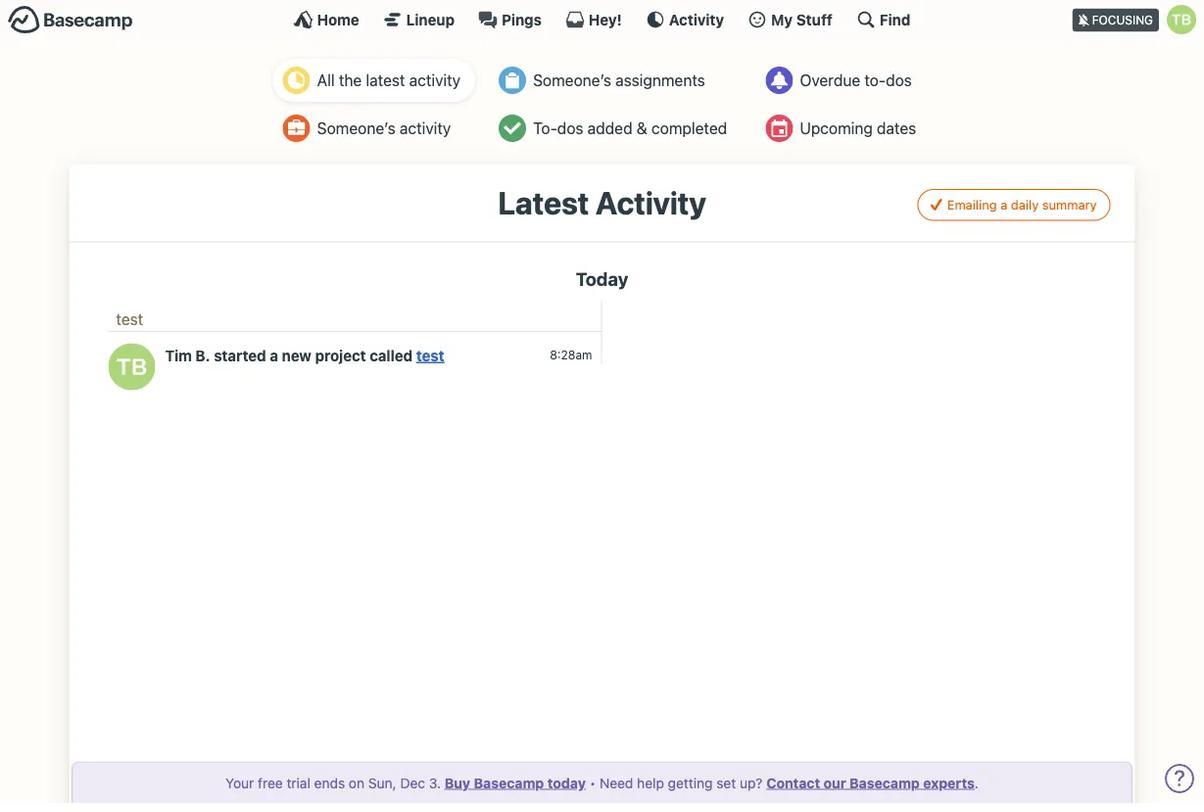 Task type: locate. For each thing, give the bounding box(es) containing it.
all the latest activity
[[317, 71, 461, 90]]

daily
[[1012, 198, 1039, 212]]

1 vertical spatial test
[[416, 347, 445, 364]]

overdue
[[800, 71, 861, 90]]

0 vertical spatial dos
[[886, 71, 913, 90]]

0 vertical spatial test
[[116, 310, 143, 329]]

to-
[[865, 71, 886, 90]]

lineup
[[407, 11, 455, 28]]

0 vertical spatial test link
[[116, 310, 143, 329]]

test link
[[116, 310, 143, 329], [416, 347, 445, 364]]

your free trial ends on sun, dec  3. buy basecamp today • need help getting set up? contact our basecamp experts .
[[226, 775, 979, 792]]

0 vertical spatial a
[[1001, 198, 1008, 212]]

pings
[[502, 11, 542, 28]]

a
[[1001, 198, 1008, 212], [270, 347, 278, 364]]

buy basecamp today link
[[445, 775, 586, 792]]

upcoming
[[800, 119, 873, 138]]

experts
[[924, 775, 975, 792]]

test up tim burton image
[[116, 310, 143, 329]]

activity down &
[[596, 184, 707, 222]]

dec
[[400, 775, 426, 792]]

test
[[116, 310, 143, 329], [416, 347, 445, 364]]

latest
[[498, 184, 589, 222]]

basecamp
[[474, 775, 544, 792], [850, 775, 920, 792]]

contact
[[767, 775, 821, 792]]

a left daily
[[1001, 198, 1008, 212]]

dos left added
[[558, 119, 584, 138]]

someone's up to-
[[533, 71, 612, 90]]

focusing
[[1093, 13, 1154, 27]]

emailing a daily summary button
[[918, 189, 1111, 221]]

1 horizontal spatial someone's
[[533, 71, 612, 90]]

schedule image
[[766, 115, 793, 142]]

started
[[214, 347, 266, 364]]

activity right latest
[[409, 71, 461, 90]]

tim burton image
[[1168, 5, 1197, 34]]

1 horizontal spatial a
[[1001, 198, 1008, 212]]

1 vertical spatial test link
[[416, 347, 445, 364]]

someone's for someone's assignments
[[533, 71, 612, 90]]

someone's assignments
[[533, 71, 706, 90]]

today
[[548, 775, 586, 792]]

buy
[[445, 775, 471, 792]]

1 horizontal spatial basecamp
[[850, 775, 920, 792]]

all
[[317, 71, 335, 90]]

new
[[282, 347, 312, 364]]

basecamp right buy
[[474, 775, 544, 792]]

1 basecamp from the left
[[474, 775, 544, 792]]

to-dos added & completed
[[533, 119, 728, 138]]

someone's for someone's activity
[[317, 119, 396, 138]]

1 horizontal spatial test link
[[416, 347, 445, 364]]

ends
[[314, 775, 345, 792]]

overdue to-dos link
[[756, 59, 932, 102]]

dos up 'dates'
[[886, 71, 913, 90]]

hey! button
[[566, 10, 622, 29]]

free
[[258, 775, 283, 792]]

a left new
[[270, 347, 278, 364]]

to-
[[533, 119, 558, 138]]

1 vertical spatial dos
[[558, 119, 584, 138]]

0 horizontal spatial basecamp
[[474, 775, 544, 792]]

0 horizontal spatial someone's
[[317, 119, 396, 138]]

0 vertical spatial activity
[[669, 11, 725, 28]]

1 vertical spatial a
[[270, 347, 278, 364]]

someone's down the
[[317, 119, 396, 138]]

assignment image
[[499, 67, 527, 94]]

someone's activity link
[[273, 107, 475, 150]]

home link
[[294, 10, 360, 29]]

test link right the called
[[416, 347, 445, 364]]

1 vertical spatial activity
[[596, 184, 707, 222]]

reports image
[[766, 67, 793, 94]]

emailing
[[948, 198, 998, 212]]

0 horizontal spatial test
[[116, 310, 143, 329]]

1 horizontal spatial test
[[416, 347, 445, 364]]

0 vertical spatial someone's
[[533, 71, 612, 90]]

test right the called
[[416, 347, 445, 364]]

to-dos added & completed link
[[489, 107, 742, 150]]

1 vertical spatial someone's
[[317, 119, 396, 138]]

0 horizontal spatial dos
[[558, 119, 584, 138]]

focusing button
[[1073, 0, 1205, 38]]

person report image
[[283, 115, 311, 142]]

activity link
[[646, 10, 725, 29]]

test link up tim burton image
[[116, 310, 143, 329]]

all the latest activity link
[[273, 59, 475, 102]]

project
[[315, 347, 366, 364]]

activity
[[409, 71, 461, 90], [400, 119, 451, 138]]

activity
[[669, 11, 725, 28], [596, 184, 707, 222]]

0 horizontal spatial test link
[[116, 310, 143, 329]]

dos
[[886, 71, 913, 90], [558, 119, 584, 138]]

basecamp right our
[[850, 775, 920, 792]]

1 horizontal spatial dos
[[886, 71, 913, 90]]

activity up assignments
[[669, 11, 725, 28]]

someone's
[[533, 71, 612, 90], [317, 119, 396, 138]]

main element
[[0, 0, 1205, 38]]

latest
[[366, 71, 405, 90]]

activity down all the latest activity
[[400, 119, 451, 138]]

tim
[[165, 347, 192, 364]]

emailing a daily summary
[[948, 198, 1098, 212]]



Task type: vqa. For each thing, say whether or not it's contained in the screenshot.
Latest Activity
yes



Task type: describe. For each thing, give the bounding box(es) containing it.
8:28am element
[[550, 349, 593, 362]]

b.
[[196, 347, 210, 364]]

trial
[[287, 775, 311, 792]]

my
[[772, 11, 793, 28]]

need
[[600, 775, 634, 792]]

a inside emailing a daily summary button
[[1001, 198, 1008, 212]]

upcoming dates
[[800, 119, 917, 138]]

set
[[717, 775, 736, 792]]

tim burton image
[[108, 343, 155, 391]]

my stuff
[[772, 11, 833, 28]]

our
[[824, 775, 847, 792]]

dates
[[877, 119, 917, 138]]

upcoming dates link
[[756, 107, 932, 150]]

find
[[880, 11, 911, 28]]

someone's assignments link
[[489, 59, 742, 102]]

1 vertical spatial activity
[[400, 119, 451, 138]]

3.
[[429, 775, 441, 792]]

tim b. started a new project called test
[[165, 347, 445, 364]]

overdue to-dos
[[800, 71, 913, 90]]

lineup link
[[383, 10, 455, 29]]

2 basecamp from the left
[[850, 775, 920, 792]]

on
[[349, 775, 365, 792]]

the
[[339, 71, 362, 90]]

your
[[226, 775, 254, 792]]

today
[[576, 268, 629, 290]]

contact our basecamp experts link
[[767, 775, 975, 792]]

sun,
[[368, 775, 397, 792]]

getting
[[668, 775, 713, 792]]

hey!
[[589, 11, 622, 28]]

0 horizontal spatial a
[[270, 347, 278, 364]]

find button
[[857, 10, 911, 29]]

latest activity
[[498, 184, 707, 222]]

switch accounts image
[[8, 5, 133, 35]]

.
[[975, 775, 979, 792]]

assignments
[[616, 71, 706, 90]]

&
[[637, 119, 648, 138]]

someone's activity
[[317, 119, 451, 138]]

8:28am
[[550, 349, 593, 362]]

0 vertical spatial activity
[[409, 71, 461, 90]]

•
[[590, 775, 596, 792]]

activity inside the main element
[[669, 11, 725, 28]]

home
[[317, 11, 360, 28]]

help
[[637, 775, 665, 792]]

called
[[370, 347, 413, 364]]

my stuff button
[[748, 10, 833, 29]]

completed
[[652, 119, 728, 138]]

pings button
[[478, 10, 542, 29]]

up?
[[740, 775, 763, 792]]

activity report image
[[283, 67, 311, 94]]

stuff
[[797, 11, 833, 28]]

todo image
[[499, 115, 527, 142]]

added
[[588, 119, 633, 138]]

summary
[[1043, 198, 1098, 212]]



